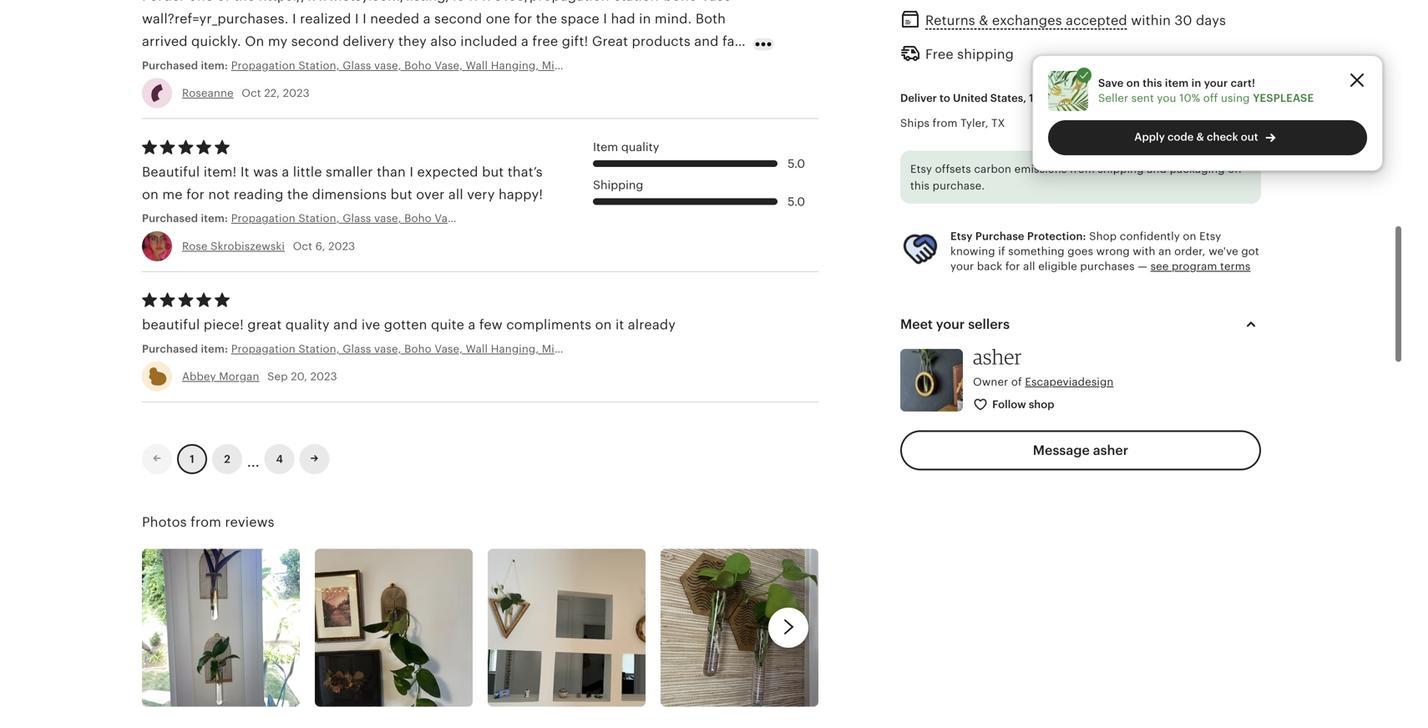 Task type: vqa. For each thing, say whether or not it's contained in the screenshot.
from to the middle
yes



Task type: describe. For each thing, give the bounding box(es) containing it.
eligible
[[1039, 260, 1077, 273]]

sellers
[[968, 317, 1010, 332]]

quickly.
[[191, 34, 241, 49]]

purchased for beautiful piece! great quality and ive gotten quite a few compliments on it already
[[142, 343, 198, 355]]

protection:
[[1027, 230, 1086, 243]]

this inside save on this item in your cart! seller sent you 10% off using yesplease
[[1143, 77, 1162, 89]]

your inside dropdown button
[[936, 317, 965, 332]]

also
[[431, 34, 457, 49]]

save
[[1098, 77, 1124, 89]]

skrobiszewski
[[211, 240, 285, 253]]

purchased for i order one of the https://www.etsy.com/listing/1547170189/propagation-station-boho-vase- wall?ref=yr_purchases. i realized i i needed a second one for the space i had in mind. both arrived quickly. on my second delivery they also included a free gift! great products and fast delivery!
[[142, 59, 198, 72]]

of inside asher owner of escapeviadesign
[[1011, 376, 1022, 388]]

days
[[1196, 13, 1226, 28]]

reading
[[234, 187, 284, 202]]

within
[[1131, 13, 1171, 28]]

was
[[253, 164, 278, 179]]

apply
[[1135, 131, 1165, 143]]

great
[[592, 34, 628, 49]]

item: for item!
[[201, 212, 228, 225]]

1 vertical spatial second
[[291, 34, 339, 49]]

a inside beautiful item! it was a little smaller than i expected but that's on me for not reading the dimensions but over all very happy!
[[282, 164, 289, 179]]

10%
[[1180, 92, 1201, 104]]

delivery
[[343, 34, 395, 49]]

20,
[[291, 370, 307, 383]]

in inside the 'i order one of the https://www.etsy.com/listing/1547170189/propagation-station-boho-vase- wall?ref=yr_purchases. i realized i i needed a second one for the space i had in mind. both arrived quickly. on my second delivery they also included a free gift! great products and fast delivery!'
[[639, 11, 651, 26]]

30
[[1175, 13, 1193, 28]]

0 vertical spatial &
[[979, 13, 989, 28]]

it
[[240, 164, 250, 179]]

space
[[561, 11, 600, 26]]

states,
[[990, 92, 1027, 104]]

my
[[268, 34, 288, 49]]

message asher button
[[900, 431, 1261, 471]]

etsy inside shop confidently on etsy knowing if something goes wrong with an order, we've got your back for all eligible purchases —
[[1200, 230, 1221, 243]]

i order one of the https://www.etsy.com/listing/1547170189/propagation-station-boho-vase- wall?ref=yr_purchases. i realized i i needed a second one for the space i had in mind. both arrived quickly. on my second delivery they also included a free gift! great products and fast delivery!
[[142, 0, 747, 72]]

https://www.etsy.com/listing/1547170189/propagation-
[[259, 0, 614, 4]]

delivery!
[[142, 57, 198, 72]]

and inside the 'i order one of the https://www.etsy.com/listing/1547170189/propagation-station-boho-vase- wall?ref=yr_purchases. i realized i i needed a second one for the space i had in mind. both arrived quickly. on my second delivery they also included a free gift! great products and fast delivery!'
[[694, 34, 719, 49]]

from for tyler,
[[933, 117, 958, 129]]

morgan
[[219, 370, 259, 383]]

apply code & check out
[[1135, 131, 1258, 143]]

6,
[[315, 240, 325, 253]]

follow
[[993, 399, 1026, 411]]

10001
[[1029, 92, 1061, 104]]

the inside beautiful item! it was a little smaller than i expected but that's on me for not reading the dimensions but over all very happy!
[[287, 187, 308, 202]]

deliver to united states, 10001
[[900, 92, 1061, 104]]

tyler,
[[961, 117, 989, 129]]

etsy offsets carbon emissions from shipping and packaging on this purchase.
[[911, 163, 1242, 192]]

smaller
[[326, 164, 373, 179]]

on
[[245, 34, 264, 49]]

…
[[247, 447, 260, 472]]

already
[[628, 318, 676, 333]]

message asher
[[1033, 443, 1129, 458]]

rose
[[182, 240, 208, 253]]

etsy for etsy offsets carbon emissions from shipping and packaging on this purchase.
[[911, 163, 932, 176]]

emissions
[[1015, 163, 1067, 176]]

if
[[998, 245, 1005, 258]]

follow shop
[[993, 399, 1055, 411]]

etsy for etsy purchase protection:
[[951, 230, 973, 243]]

over
[[416, 187, 445, 202]]

terms
[[1220, 260, 1251, 273]]

for inside the 'i order one of the https://www.etsy.com/listing/1547170189/propagation-station-boho-vase- wall?ref=yr_purchases. i realized i i needed a second one for the space i had in mind. both arrived quickly. on my second delivery they also included a free gift! great products and fast delivery!'
[[514, 11, 532, 26]]

a down https://www.etsy.com/listing/1547170189/propagation- on the left
[[423, 11, 431, 26]]

in inside save on this item in your cart! seller sent you 10% off using yesplease
[[1192, 77, 1202, 89]]

on inside shop confidently on etsy knowing if something goes wrong with an order, we've got your back for all eligible purchases —
[[1183, 230, 1197, 243]]

we've
[[1209, 245, 1239, 258]]

and inside etsy offsets carbon emissions from shipping and packaging on this purchase.
[[1147, 163, 1167, 176]]

seller
[[1098, 92, 1129, 104]]

vase-
[[702, 0, 736, 4]]

for inside beautiful item! it was a little smaller than i expected but that's on me for not reading the dimensions but over all very happy!
[[186, 187, 205, 202]]

4 link
[[265, 444, 295, 475]]

0 vertical spatial oct
[[242, 87, 261, 99]]

using
[[1221, 92, 1250, 104]]

tx
[[992, 117, 1005, 129]]

your inside shop confidently on etsy knowing if something goes wrong with an order, we've got your back for all eligible purchases —
[[951, 260, 974, 273]]

boho-
[[664, 0, 702, 4]]

all inside shop confidently on etsy knowing if something goes wrong with an order, we've got your back for all eligible purchases —
[[1023, 260, 1036, 273]]

off
[[1204, 92, 1218, 104]]

see
[[1151, 260, 1169, 273]]

realized
[[300, 11, 351, 26]]

1 link
[[177, 444, 207, 475]]

etsy purchase protection:
[[951, 230, 1086, 243]]

little
[[293, 164, 322, 179]]

1 vertical spatial oct
[[293, 240, 312, 253]]

see program terms
[[1151, 260, 1251, 273]]

roseanne link
[[182, 87, 234, 99]]

abbey
[[182, 370, 216, 383]]

asher owner of escapeviadesign
[[973, 345, 1114, 388]]

returns
[[926, 13, 976, 28]]

1 horizontal spatial second
[[434, 11, 482, 26]]

a left 'free' on the left top
[[521, 34, 529, 49]]

shop
[[1089, 230, 1117, 243]]

shipping
[[593, 178, 643, 192]]

purchased for beautiful item! it was a little smaller than i expected but that's on me for not reading the dimensions but over all very happy!
[[142, 212, 198, 225]]

ships
[[900, 117, 930, 129]]

cart!
[[1231, 77, 1256, 89]]

owner
[[973, 376, 1009, 388]]

something
[[1008, 245, 1065, 258]]

free
[[926, 47, 954, 62]]

that's
[[508, 164, 543, 179]]

quite
[[431, 318, 465, 333]]

follow shop button
[[961, 390, 1069, 421]]

free
[[532, 34, 558, 49]]

1 horizontal spatial but
[[482, 164, 504, 179]]

beautiful
[[142, 164, 200, 179]]

purchased item: for piece!
[[142, 343, 231, 355]]

2023 for a
[[328, 240, 355, 253]]



Task type: locate. For each thing, give the bounding box(es) containing it.
0 horizontal spatial shipping
[[957, 47, 1014, 62]]

from
[[933, 117, 958, 129], [1070, 163, 1095, 176], [191, 515, 221, 530]]

0 vertical spatial for
[[514, 11, 532, 26]]

2 horizontal spatial and
[[1147, 163, 1167, 176]]

2023 right 22,
[[283, 87, 310, 99]]

2023 right 20,
[[310, 370, 337, 383]]

on up order,
[[1183, 230, 1197, 243]]

0 vertical spatial one
[[189, 0, 213, 4]]

0 vertical spatial item:
[[201, 59, 228, 72]]

etsy inside etsy offsets carbon emissions from shipping and packaging on this purchase.
[[911, 163, 932, 176]]

on inside etsy offsets carbon emissions from shipping and packaging on this purchase.
[[1228, 163, 1242, 176]]

1 vertical spatial the
[[536, 11, 557, 26]]

item: down quickly.
[[201, 59, 228, 72]]

this up sent
[[1143, 77, 1162, 89]]

of up the follow shop button on the bottom right of page
[[1011, 376, 1022, 388]]

all down expected
[[448, 187, 463, 202]]

0 vertical spatial asher
[[973, 345, 1022, 369]]

of inside the 'i order one of the https://www.etsy.com/listing/1547170189/propagation-station-boho-vase- wall?ref=yr_purchases. i realized i i needed a second one for the space i had in mind. both arrived quickly. on my second delivery they also included a free gift! great products and fast delivery!'
[[217, 0, 230, 4]]

0 horizontal spatial for
[[186, 187, 205, 202]]

0 vertical spatial but
[[482, 164, 504, 179]]

purchased item: for item!
[[142, 212, 231, 225]]

oct left 22,
[[242, 87, 261, 99]]

rose skrobiszewski link
[[182, 240, 285, 253]]

and left ive
[[333, 318, 358, 333]]

this left purchase.
[[911, 179, 930, 192]]

an
[[1159, 245, 1172, 258]]

escapeviadesign
[[1025, 376, 1114, 388]]

1 horizontal spatial quality
[[621, 140, 659, 154]]

from down "to"
[[933, 117, 958, 129]]

all down something at right top
[[1023, 260, 1036, 273]]

on left me
[[142, 187, 159, 202]]

asher right the message
[[1093, 443, 1129, 458]]

purchased down beautiful
[[142, 343, 198, 355]]

dimensions
[[312, 187, 387, 202]]

on
[[1127, 77, 1140, 89], [1228, 163, 1242, 176], [142, 187, 159, 202], [1183, 230, 1197, 243], [595, 318, 612, 333]]

3 purchased from the top
[[142, 343, 198, 355]]

1 vertical spatial &
[[1197, 131, 1204, 143]]

beautiful item! it was a little smaller than i expected but that's on me for not reading the dimensions but over all very happy!
[[142, 164, 543, 202]]

for inside shop confidently on etsy knowing if something goes wrong with an order, we've got your back for all eligible purchases —
[[1006, 260, 1020, 273]]

1 horizontal spatial this
[[1143, 77, 1162, 89]]

purchased item: down beautiful
[[142, 343, 231, 355]]

1 horizontal spatial oct
[[293, 240, 312, 253]]

for right back
[[1006, 260, 1020, 273]]

needed
[[370, 11, 420, 26]]

second
[[434, 11, 482, 26], [291, 34, 339, 49]]

a left few
[[468, 318, 476, 333]]

purchased item:
[[142, 59, 231, 72], [142, 212, 231, 225], [142, 343, 231, 355]]

great
[[248, 318, 282, 333]]

1 vertical spatial quality
[[285, 318, 330, 333]]

0 horizontal spatial &
[[979, 13, 989, 28]]

etsy left offsets
[[911, 163, 932, 176]]

for right me
[[186, 187, 205, 202]]

shop confidently on etsy knowing if something goes wrong with an order, we've got your back for all eligible purchases —
[[951, 230, 1260, 273]]

ships from tyler, tx
[[900, 117, 1005, 129]]

the up 'free' on the left top
[[536, 11, 557, 26]]

on inside beautiful item! it was a little smaller than i expected but that's on me for not reading the dimensions but over all very happy!
[[142, 187, 159, 202]]

item: for piece!
[[201, 343, 228, 355]]

sent
[[1132, 92, 1154, 104]]

than
[[377, 164, 406, 179]]

5.0 for shipping
[[788, 195, 805, 208]]

0 horizontal spatial etsy
[[911, 163, 932, 176]]

shipping
[[957, 47, 1014, 62], [1098, 163, 1144, 176]]

0 horizontal spatial from
[[191, 515, 221, 530]]

this inside etsy offsets carbon emissions from shipping and packaging on this purchase.
[[911, 179, 930, 192]]

purchased down 'arrived'
[[142, 59, 198, 72]]

1 vertical spatial in
[[1192, 77, 1202, 89]]

0 vertical spatial of
[[217, 0, 230, 4]]

1 vertical spatial 2023
[[328, 240, 355, 253]]

purchase
[[976, 230, 1025, 243]]

1 horizontal spatial for
[[514, 11, 532, 26]]

0 vertical spatial 5.0
[[788, 157, 805, 170]]

on up sent
[[1127, 77, 1140, 89]]

of up wall?ref=yr_purchases.
[[217, 0, 230, 4]]

0 vertical spatial and
[[694, 34, 719, 49]]

4
[[276, 453, 283, 466]]

etsy up knowing
[[951, 230, 973, 243]]

2 vertical spatial the
[[287, 187, 308, 202]]

both
[[696, 11, 726, 26]]

me
[[162, 187, 183, 202]]

item!
[[204, 164, 237, 179]]

1 horizontal spatial all
[[1023, 260, 1036, 273]]

station-
[[614, 0, 664, 4]]

asher up owner
[[973, 345, 1022, 369]]

your down knowing
[[951, 260, 974, 273]]

3 purchased item: from the top
[[142, 343, 231, 355]]

0 vertical spatial purchased
[[142, 59, 198, 72]]

0 horizontal spatial but
[[391, 187, 413, 202]]

sep
[[267, 370, 288, 383]]

0 vertical spatial shipping
[[957, 47, 1014, 62]]

1 purchased from the top
[[142, 59, 198, 72]]

on down check
[[1228, 163, 1242, 176]]

2 vertical spatial and
[[333, 318, 358, 333]]

i
[[142, 0, 146, 4], [292, 11, 296, 26], [355, 11, 359, 26], [363, 11, 367, 26], [603, 11, 607, 26], [410, 164, 414, 179]]

products
[[632, 34, 691, 49]]

quality right item
[[621, 140, 659, 154]]

order
[[150, 0, 185, 4]]

0 horizontal spatial in
[[639, 11, 651, 26]]

they
[[398, 34, 427, 49]]

1 vertical spatial 5.0
[[788, 195, 805, 208]]

photos from reviews
[[142, 515, 275, 530]]

all inside beautiful item! it was a little smaller than i expected but that's on me for not reading the dimensions but over all very happy!
[[448, 187, 463, 202]]

one up included
[[486, 11, 510, 26]]

with
[[1133, 245, 1156, 258]]

0 vertical spatial 2023
[[283, 87, 310, 99]]

shop
[[1029, 399, 1055, 411]]

2
[[224, 453, 230, 466]]

second down realized
[[291, 34, 339, 49]]

compliments
[[506, 318, 592, 333]]

and down both
[[694, 34, 719, 49]]

1 horizontal spatial one
[[486, 11, 510, 26]]

united
[[953, 92, 988, 104]]

5.0 for item quality
[[788, 157, 805, 170]]

2 horizontal spatial etsy
[[1200, 230, 1221, 243]]

1 vertical spatial purchased item:
[[142, 212, 231, 225]]

shipping inside etsy offsets carbon emissions from shipping and packaging on this purchase.
[[1098, 163, 1144, 176]]

2 vertical spatial purchased item:
[[142, 343, 231, 355]]

second up also
[[434, 11, 482, 26]]

got
[[1242, 245, 1260, 258]]

1 horizontal spatial shipping
[[1098, 163, 1144, 176]]

see program terms link
[[1151, 260, 1251, 273]]

0 horizontal spatial quality
[[285, 318, 330, 333]]

your right the meet
[[936, 317, 965, 332]]

& right code
[[1197, 131, 1204, 143]]

1 vertical spatial your
[[951, 260, 974, 273]]

it
[[616, 318, 624, 333]]

2 vertical spatial item:
[[201, 343, 228, 355]]

for up included
[[514, 11, 532, 26]]

1 vertical spatial of
[[1011, 376, 1022, 388]]

the up wall?ref=yr_purchases.
[[234, 0, 255, 4]]

shipping up deliver to united states, 10001
[[957, 47, 1014, 62]]

0 vertical spatial purchased item:
[[142, 59, 231, 72]]

roseanne oct 22, 2023
[[182, 87, 310, 99]]

0 vertical spatial your
[[1204, 77, 1228, 89]]

from inside etsy offsets carbon emissions from shipping and packaging on this purchase.
[[1070, 163, 1095, 176]]

1 vertical spatial all
[[1023, 260, 1036, 273]]

0 horizontal spatial this
[[911, 179, 930, 192]]

1 horizontal spatial etsy
[[951, 230, 973, 243]]

but
[[482, 164, 504, 179], [391, 187, 413, 202]]

purchased down me
[[142, 212, 198, 225]]

photos
[[142, 515, 187, 530]]

2 horizontal spatial the
[[536, 11, 557, 26]]

your inside save on this item in your cart! seller sent you 10% off using yesplease
[[1204, 77, 1228, 89]]

22,
[[264, 87, 280, 99]]

etsy up we've
[[1200, 230, 1221, 243]]

0 vertical spatial the
[[234, 0, 255, 4]]

1 horizontal spatial from
[[933, 117, 958, 129]]

asher inside asher owner of escapeviadesign
[[973, 345, 1022, 369]]

1 horizontal spatial in
[[1192, 77, 1202, 89]]

on inside save on this item in your cart! seller sent you 10% off using yesplease
[[1127, 77, 1140, 89]]

check
[[1207, 131, 1239, 143]]

and
[[694, 34, 719, 49], [1147, 163, 1167, 176], [333, 318, 358, 333]]

meet your sellers
[[900, 317, 1010, 332]]

2 vertical spatial from
[[191, 515, 221, 530]]

exchanges
[[992, 13, 1062, 28]]

1 5.0 from the top
[[788, 157, 805, 170]]

2 vertical spatial your
[[936, 317, 965, 332]]

the
[[234, 0, 255, 4], [536, 11, 557, 26], [287, 187, 308, 202]]

2 5.0 from the top
[[788, 195, 805, 208]]

purchased item: down me
[[142, 212, 231, 225]]

0 vertical spatial second
[[434, 11, 482, 26]]

1 vertical spatial purchased
[[142, 212, 198, 225]]

2 horizontal spatial from
[[1070, 163, 1095, 176]]

item: down not
[[201, 212, 228, 225]]

but down than
[[391, 187, 413, 202]]

1 vertical spatial from
[[1070, 163, 1095, 176]]

item
[[593, 140, 618, 154]]

2023 for and
[[310, 370, 337, 383]]

3 item: from the top
[[201, 343, 228, 355]]

1 vertical spatial asher
[[1093, 443, 1129, 458]]

one
[[189, 0, 213, 4], [486, 11, 510, 26]]

1 vertical spatial shipping
[[1098, 163, 1144, 176]]

your up off
[[1204, 77, 1228, 89]]

etsy
[[911, 163, 932, 176], [951, 230, 973, 243], [1200, 230, 1221, 243]]

2 vertical spatial purchased
[[142, 343, 198, 355]]

included
[[460, 34, 518, 49]]

item: down piece!
[[201, 343, 228, 355]]

0 vertical spatial all
[[448, 187, 463, 202]]

item: for order
[[201, 59, 228, 72]]

1 vertical spatial item:
[[201, 212, 228, 225]]

oct left 6,
[[293, 240, 312, 253]]

in down station-
[[639, 11, 651, 26]]

2023 right 6,
[[328, 240, 355, 253]]

0 horizontal spatial one
[[189, 0, 213, 4]]

code
[[1168, 131, 1194, 143]]

mind.
[[655, 11, 692, 26]]

out
[[1241, 131, 1258, 143]]

0 horizontal spatial and
[[333, 318, 358, 333]]

the down little
[[287, 187, 308, 202]]

deliver to united states, 10001 button
[[888, 81, 1099, 116]]

i inside beautiful item! it was a little smaller than i expected but that's on me for not reading the dimensions but over all very happy!
[[410, 164, 414, 179]]

fast
[[723, 34, 747, 49]]

1 item: from the top
[[201, 59, 228, 72]]

very
[[467, 187, 495, 202]]

message
[[1033, 443, 1090, 458]]

few
[[479, 318, 503, 333]]

piece!
[[204, 318, 244, 333]]

on left it
[[595, 318, 612, 333]]

happy!
[[499, 187, 543, 202]]

0 vertical spatial from
[[933, 117, 958, 129]]

0 horizontal spatial second
[[291, 34, 339, 49]]

2 item: from the top
[[201, 212, 228, 225]]

1 vertical spatial for
[[186, 187, 205, 202]]

1 vertical spatial one
[[486, 11, 510, 26]]

2 vertical spatial for
[[1006, 260, 1020, 273]]

&
[[979, 13, 989, 28], [1197, 131, 1204, 143]]

quality right "great"
[[285, 318, 330, 333]]

a right was
[[282, 164, 289, 179]]

0 horizontal spatial the
[[234, 0, 255, 4]]

escapeviadesign link
[[1025, 376, 1114, 388]]

order,
[[1175, 245, 1206, 258]]

1 vertical spatial but
[[391, 187, 413, 202]]

2 vertical spatial 2023
[[310, 370, 337, 383]]

2023
[[283, 87, 310, 99], [328, 240, 355, 253], [310, 370, 337, 383]]

1 horizontal spatial asher
[[1093, 443, 1129, 458]]

& inside apply code & check out link
[[1197, 131, 1204, 143]]

1 horizontal spatial the
[[287, 187, 308, 202]]

save on this item in your cart! seller sent you 10% off using yesplease
[[1098, 77, 1314, 104]]

carbon
[[974, 163, 1012, 176]]

shipping down 'apply'
[[1098, 163, 1144, 176]]

one up wall?ref=yr_purchases.
[[189, 0, 213, 4]]

deliver
[[900, 92, 937, 104]]

1 vertical spatial and
[[1147, 163, 1167, 176]]

from right photos
[[191, 515, 221, 530]]

and down 'apply'
[[1147, 163, 1167, 176]]

from for reviews
[[191, 515, 221, 530]]

0 horizontal spatial of
[[217, 0, 230, 4]]

1
[[190, 453, 194, 466]]

asher inside message asher button
[[1093, 443, 1129, 458]]

1 purchased item: from the top
[[142, 59, 231, 72]]

1 horizontal spatial of
[[1011, 376, 1022, 388]]

2 purchased item: from the top
[[142, 212, 231, 225]]

meet
[[900, 317, 933, 332]]

2 purchased from the top
[[142, 212, 198, 225]]

0 horizontal spatial oct
[[242, 87, 261, 99]]

item
[[1165, 77, 1189, 89]]

purchased item: for order
[[142, 59, 231, 72]]

from right 'emissions'
[[1070, 163, 1095, 176]]

0 horizontal spatial asher
[[973, 345, 1022, 369]]

goes
[[1068, 245, 1094, 258]]

asher image
[[900, 349, 963, 412]]

& right returns
[[979, 13, 989, 28]]

0 vertical spatial quality
[[621, 140, 659, 154]]

returns & exchanges accepted within 30 days
[[926, 13, 1226, 28]]

confidently
[[1120, 230, 1180, 243]]

2 horizontal spatial for
[[1006, 260, 1020, 273]]

1 horizontal spatial &
[[1197, 131, 1204, 143]]

1 vertical spatial this
[[911, 179, 930, 192]]

gift!
[[562, 34, 588, 49]]

in up "10%"
[[1192, 77, 1202, 89]]

0 vertical spatial in
[[639, 11, 651, 26]]

1 horizontal spatial and
[[694, 34, 719, 49]]

0 vertical spatial this
[[1143, 77, 1162, 89]]

0 horizontal spatial all
[[448, 187, 463, 202]]

purchased item: down 'arrived'
[[142, 59, 231, 72]]

but up very
[[482, 164, 504, 179]]



